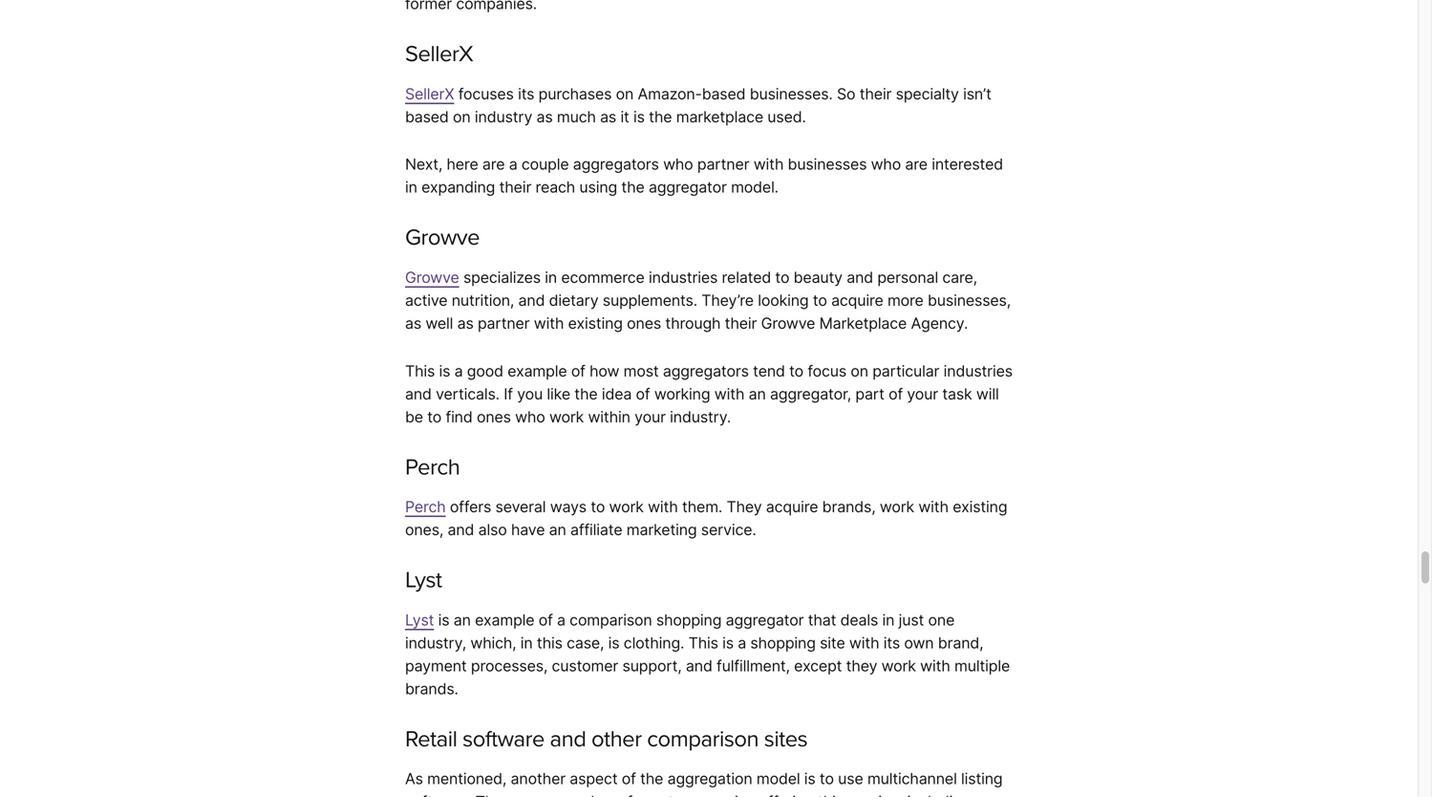 Task type: vqa. For each thing, say whether or not it's contained in the screenshot.
text field
no



Task type: describe. For each thing, give the bounding box(es) containing it.
of down most
[[636, 385, 650, 403]]

next, here are a couple aggregators who partner with businesses who are interested in expanding their reach using the aggregator model.
[[405, 155, 1004, 197]]

nutrition,
[[452, 291, 514, 310]]

active
[[405, 291, 448, 310]]

ones inside specializes in ecommerce industries related to beauty and personal care, active nutrition, and dietary supplements. they're looking to acquire more businesses, as well as partner with existing ones through their growve marketplace agency.
[[627, 314, 661, 333]]

related
[[722, 268, 771, 287]]

a inside next, here are a couple aggregators who partner with businesses who are interested in expanding their reach using the aggregator model.
[[509, 155, 518, 174]]

clothing.
[[624, 634, 685, 652]]

as
[[405, 770, 423, 788]]

like
[[547, 385, 571, 403]]

software.
[[405, 792, 472, 797]]

existing inside specializes in ecommerce industries related to beauty and personal care, active nutrition, and dietary supplements. they're looking to acquire more businesses, as well as partner with existing ones through their growve marketplace agency.
[[568, 314, 623, 333]]

with right brands,
[[919, 498, 949, 516]]

marketplace
[[676, 107, 764, 126]]

work up affiliate
[[609, 498, 644, 516]]

work inside this is a good example of how most aggregators tend to focus on particular industries and verticals. if you like the idea of working with an aggregator, part of your task will be to find ones who work within your industry.
[[550, 408, 584, 426]]

this inside is an example of a comparison shopping aggregator that deals in just one industry, which, in this case, is clothing. this is a shopping site with its own brand, payment processes, customer support, and fulfillment, except they work with multiple brands.
[[537, 634, 563, 652]]

on for good
[[851, 362, 869, 380]]

verticals.
[[436, 385, 500, 403]]

this inside "as mentioned, another aspect of the aggregation model is to use multichannel listing software. there are a number of great companies offering this service, includin"
[[818, 792, 844, 797]]

couple
[[522, 155, 569, 174]]

industry,
[[405, 634, 466, 652]]

to down 'beauty'
[[813, 291, 827, 310]]

perch link
[[405, 498, 446, 516]]

lyst link
[[405, 611, 434, 629]]

payment
[[405, 657, 467, 675]]

aggregators inside next, here are a couple aggregators who partner with businesses who are interested in expanding their reach using the aggregator model.
[[573, 155, 659, 174]]

retail
[[405, 725, 457, 753]]

you
[[517, 385, 543, 403]]

a up fulfillment,
[[738, 634, 747, 652]]

their inside next, here are a couple aggregators who partner with businesses who are interested in expanding their reach using the aggregator model.
[[499, 178, 532, 197]]

work right brands,
[[880, 498, 915, 516]]

businesses.
[[750, 84, 833, 103]]

as left well
[[405, 314, 422, 333]]

they're
[[702, 291, 754, 310]]

with down own
[[921, 657, 951, 675]]

service,
[[848, 792, 903, 797]]

specializes
[[464, 268, 541, 287]]

brands,
[[823, 498, 876, 516]]

0 horizontal spatial are
[[483, 155, 505, 174]]

the inside "as mentioned, another aspect of the aggregation model is to use multichannel listing software. there are a number of great companies offering this service, includin"
[[640, 770, 664, 788]]

2 lyst from the top
[[405, 611, 434, 629]]

aspect
[[570, 770, 618, 788]]

as left it
[[600, 107, 617, 126]]

is inside the focuses its purchases on amazon-based businesses. so their specialty isn't based on industry as much as it is the marketplace used.
[[634, 107, 645, 126]]

of left how
[[571, 362, 586, 380]]

affiliate
[[571, 521, 623, 539]]

partner inside specializes in ecommerce industries related to beauty and personal care, active nutrition, and dietary supplements. they're looking to acquire more businesses, as well as partner with existing ones through their growve marketplace agency.
[[478, 314, 530, 333]]

1 perch from the top
[[405, 453, 460, 481]]

model
[[757, 770, 800, 788]]

have
[[511, 521, 545, 539]]

dietary
[[549, 291, 599, 310]]

use
[[838, 770, 864, 788]]

1 lyst from the top
[[405, 566, 442, 594]]

who inside this is a good example of how most aggregators tend to focus on particular industries and verticals. if you like the idea of working with an aggregator, part of your task will be to find ones who work within your industry.
[[515, 408, 545, 426]]

1 sellerx from the top
[[405, 40, 473, 68]]

industry
[[475, 107, 533, 126]]

is an example of a comparison shopping aggregator that deals in just one industry, which, in this case, is clothing. this is a shopping site with its own brand, payment processes, customer support, and fulfillment, except they work with multiple brands.
[[405, 611, 1010, 698]]

0 vertical spatial growve
[[405, 224, 480, 251]]

next,
[[405, 155, 443, 174]]

0 vertical spatial your
[[907, 385, 939, 403]]

is right case,
[[609, 634, 620, 652]]

there
[[476, 792, 517, 797]]

a inside this is a good example of how most aggregators tend to focus on particular industries and verticals. if you like the idea of working with an aggregator, part of your task will be to find ones who work within your industry.
[[455, 362, 463, 380]]

focus
[[808, 362, 847, 380]]

expanding
[[422, 178, 495, 197]]

of inside is an example of a comparison shopping aggregator that deals in just one industry, which, in this case, is clothing. this is a shopping site with its own brand, payment processes, customer support, and fulfillment, except they work with multiple brands.
[[539, 611, 553, 629]]

marketplace
[[820, 314, 907, 333]]

task
[[943, 385, 973, 403]]

with inside this is a good example of how most aggregators tend to focus on particular industries and verticals. if you like the idea of working with an aggregator, part of your task will be to find ones who work within your industry.
[[715, 385, 745, 403]]

specialty
[[896, 84, 959, 103]]

they
[[846, 657, 878, 675]]

will
[[977, 385, 999, 403]]

focuses
[[459, 84, 514, 103]]

and inside is an example of a comparison shopping aggregator that deals in just one industry, which, in this case, is clothing. this is a shopping site with its own brand, payment processes, customer support, and fulfillment, except they work with multiple brands.
[[686, 657, 713, 675]]

multiple
[[955, 657, 1010, 675]]

offers
[[450, 498, 491, 516]]

acquire inside specializes in ecommerce industries related to beauty and personal care, active nutrition, and dietary supplements. they're looking to acquire more businesses, as well as partner with existing ones through their growve marketplace agency.
[[832, 291, 884, 310]]

looking
[[758, 291, 809, 310]]

an inside this is a good example of how most aggregators tend to focus on particular industries and verticals. if you like the idea of working with an aggregator, part of your task will be to find ones who work within your industry.
[[749, 385, 766, 403]]

so
[[837, 84, 856, 103]]

1 vertical spatial growve
[[405, 268, 459, 287]]

aggregator,
[[770, 385, 852, 403]]

1 vertical spatial comparison
[[647, 725, 759, 753]]

part
[[856, 385, 885, 403]]

find
[[446, 408, 473, 426]]

offers several ways to work with them. they acquire brands, work with existing ones, and also have an affiliate marketing service.
[[405, 498, 1008, 539]]

are inside "as mentioned, another aspect of the aggregation model is to use multichannel listing software. there are a number of great companies offering this service, includin"
[[521, 792, 543, 797]]

example inside this is a good example of how most aggregators tend to focus on particular industries and verticals. if you like the idea of working with an aggregator, part of your task will be to find ones who work within your industry.
[[508, 362, 567, 380]]

several
[[496, 498, 546, 516]]

processes,
[[471, 657, 548, 675]]

0 horizontal spatial shopping
[[657, 611, 722, 629]]

sites
[[764, 725, 808, 753]]

to inside offers several ways to work with them. they acquire brands, work with existing ones, and also have an affiliate marketing service.
[[591, 498, 605, 516]]

one
[[929, 611, 955, 629]]

be
[[405, 408, 423, 426]]

in inside next, here are a couple aggregators who partner with businesses who are interested in expanding their reach using the aggregator model.
[[405, 178, 417, 197]]

case,
[[567, 634, 604, 652]]

working
[[655, 385, 711, 403]]

fulfillment,
[[717, 657, 790, 675]]

aggregation
[[668, 770, 753, 788]]

with up the they
[[850, 634, 880, 652]]

their inside specializes in ecommerce industries related to beauty and personal care, active nutrition, and dietary supplements. they're looking to acquire more businesses, as well as partner with existing ones through their growve marketplace agency.
[[725, 314, 757, 333]]

a inside "as mentioned, another aspect of the aggregation model is to use multichannel listing software. there are a number of great companies offering this service, includin"
[[548, 792, 556, 797]]

comparison inside is an example of a comparison shopping aggregator that deals in just one industry, which, in this case, is clothing. this is a shopping site with its own brand, payment processes, customer support, and fulfillment, except they work with multiple brands.
[[570, 611, 652, 629]]

existing inside offers several ways to work with them. they acquire brands, work with existing ones, and also have an affiliate marketing service.
[[953, 498, 1008, 516]]

customer
[[552, 657, 619, 675]]

and inside offers several ways to work with them. they acquire brands, work with existing ones, and also have an affiliate marketing service.
[[448, 521, 474, 539]]

which,
[[471, 634, 517, 652]]

1 horizontal spatial who
[[663, 155, 693, 174]]

the inside this is a good example of how most aggregators tend to focus on particular industries and verticals. if you like the idea of working with an aggregator, part of your task will be to find ones who work within your industry.
[[575, 385, 598, 403]]

another
[[511, 770, 566, 788]]

they
[[727, 498, 762, 516]]

other
[[592, 725, 642, 753]]

brand,
[[938, 634, 984, 652]]

good
[[467, 362, 504, 380]]

and down specializes
[[519, 291, 545, 310]]



Task type: locate. For each thing, give the bounding box(es) containing it.
as
[[537, 107, 553, 126], [600, 107, 617, 126], [405, 314, 422, 333], [457, 314, 474, 333]]

1 horizontal spatial its
[[884, 634, 900, 652]]

and inside this is a good example of how most aggregators tend to focus on particular industries and verticals. if you like the idea of working with an aggregator, part of your task will be to find ones who work within your industry.
[[405, 385, 432, 403]]

with down dietary
[[534, 314, 564, 333]]

on inside this is a good example of how most aggregators tend to focus on particular industries and verticals. if you like the idea of working with an aggregator, part of your task will be to find ones who work within your industry.
[[851, 362, 869, 380]]

example up which,
[[475, 611, 535, 629]]

comparison up aggregation
[[647, 725, 759, 753]]

2 vertical spatial their
[[725, 314, 757, 333]]

the up great
[[640, 770, 664, 788]]

the down amazon-
[[649, 107, 672, 126]]

this up be
[[405, 362, 435, 380]]

growve up active
[[405, 268, 459, 287]]

perch up perch link
[[405, 453, 460, 481]]

of right aspect
[[622, 770, 636, 788]]

acquire right they
[[766, 498, 818, 516]]

more
[[888, 291, 924, 310]]

0 horizontal spatial acquire
[[766, 498, 818, 516]]

1 horizontal spatial based
[[702, 84, 746, 103]]

with up model.
[[754, 155, 784, 174]]

1 vertical spatial sellerx
[[405, 84, 454, 103]]

this down the "use"
[[818, 792, 844, 797]]

1 horizontal spatial this
[[818, 792, 844, 797]]

as right well
[[457, 314, 474, 333]]

its inside is an example of a comparison shopping aggregator that deals in just one industry, which, in this case, is clothing. this is a shopping site with its own brand, payment processes, customer support, and fulfillment, except they work with multiple brands.
[[884, 634, 900, 652]]

industries inside specializes in ecommerce industries related to beauty and personal care, active nutrition, and dietary supplements. they're looking to acquire more businesses, as well as partner with existing ones through their growve marketplace agency.
[[649, 268, 718, 287]]

1 horizontal spatial their
[[725, 314, 757, 333]]

as mentioned, another aspect of the aggregation model is to use multichannel listing software. there are a number of great companies offering this service, includin
[[405, 770, 1003, 797]]

work
[[550, 408, 584, 426], [609, 498, 644, 516], [880, 498, 915, 516], [882, 657, 916, 675]]

its up industry
[[518, 84, 535, 103]]

on up it
[[616, 84, 634, 103]]

an inside is an example of a comparison shopping aggregator that deals in just one industry, which, in this case, is clothing. this is a shopping site with its own brand, payment processes, customer support, and fulfillment, except they work with multiple brands.
[[454, 611, 471, 629]]

listing
[[961, 770, 1003, 788]]

based down sellerx link
[[405, 107, 449, 126]]

1 vertical spatial this
[[818, 792, 844, 797]]

shopping up fulfillment,
[[751, 634, 816, 652]]

1 horizontal spatial ones
[[627, 314, 661, 333]]

of down particular
[[889, 385, 903, 403]]

its
[[518, 84, 535, 103], [884, 634, 900, 652]]

aggregators up using
[[573, 155, 659, 174]]

businesses,
[[928, 291, 1011, 310]]

0 horizontal spatial based
[[405, 107, 449, 126]]

an down tend
[[749, 385, 766, 403]]

in
[[405, 178, 417, 197], [545, 268, 557, 287], [883, 611, 895, 629], [521, 634, 533, 652]]

0 vertical spatial on
[[616, 84, 634, 103]]

0 horizontal spatial on
[[453, 107, 471, 126]]

2 vertical spatial growve
[[761, 314, 816, 333]]

beauty
[[794, 268, 843, 287]]

who down you
[[515, 408, 545, 426]]

your down particular
[[907, 385, 939, 403]]

1 horizontal spatial partner
[[698, 155, 750, 174]]

2 horizontal spatial on
[[851, 362, 869, 380]]

in up processes,
[[521, 634, 533, 652]]

1 vertical spatial perch
[[405, 498, 446, 516]]

0 vertical spatial industries
[[649, 268, 718, 287]]

your
[[907, 385, 939, 403], [635, 408, 666, 426]]

of left great
[[619, 792, 633, 797]]

1 vertical spatial existing
[[953, 498, 1008, 516]]

this left case,
[[537, 634, 563, 652]]

and
[[847, 268, 874, 287], [519, 291, 545, 310], [405, 385, 432, 403], [448, 521, 474, 539], [686, 657, 713, 675], [550, 725, 586, 753]]

0 vertical spatial sellerx
[[405, 40, 473, 68]]

support,
[[623, 657, 682, 675]]

is up fulfillment,
[[723, 634, 734, 652]]

how
[[590, 362, 620, 380]]

work down own
[[882, 657, 916, 675]]

shopping
[[657, 611, 722, 629], [751, 634, 816, 652]]

the right using
[[622, 178, 645, 197]]

growve down looking on the top right of the page
[[761, 314, 816, 333]]

with
[[754, 155, 784, 174], [534, 314, 564, 333], [715, 385, 745, 403], [648, 498, 678, 516], [919, 498, 949, 516], [850, 634, 880, 652], [921, 657, 951, 675]]

0 vertical spatial perch
[[405, 453, 460, 481]]

0 vertical spatial its
[[518, 84, 535, 103]]

comparison
[[570, 611, 652, 629], [647, 725, 759, 753]]

tend
[[753, 362, 785, 380]]

mentioned,
[[427, 770, 507, 788]]

model.
[[731, 178, 779, 197]]

1 horizontal spatial your
[[907, 385, 939, 403]]

2 perch from the top
[[405, 498, 446, 516]]

reach
[[536, 178, 575, 197]]

lyst up industry,
[[405, 611, 434, 629]]

acquire inside offers several ways to work with them. they acquire brands, work with existing ones, and also have an affiliate marketing service.
[[766, 498, 818, 516]]

purchases
[[539, 84, 612, 103]]

0 vertical spatial acquire
[[832, 291, 884, 310]]

example inside is an example of a comparison shopping aggregator that deals in just one industry, which, in this case, is clothing. this is a shopping site with its own brand, payment processes, customer support, and fulfillment, except they work with multiple brands.
[[475, 611, 535, 629]]

this inside this is a good example of how most aggregators tend to focus on particular industries and verticals. if you like the idea of working with an aggregator, part of your task will be to find ones who work within your industry.
[[405, 362, 435, 380]]

acquire
[[832, 291, 884, 310], [766, 498, 818, 516]]

retail software and other comparison sites
[[405, 725, 808, 753]]

in inside specializes in ecommerce industries related to beauty and personal care, active nutrition, and dietary supplements. they're looking to acquire more businesses, as well as partner with existing ones through their growve marketplace agency.
[[545, 268, 557, 287]]

and up be
[[405, 385, 432, 403]]

who down the focuses its purchases on amazon-based businesses. so their specialty isn't based on industry as much as it is the marketplace used. at top
[[663, 155, 693, 174]]

1 horizontal spatial on
[[616, 84, 634, 103]]

deals
[[841, 611, 878, 629]]

1 vertical spatial this
[[689, 634, 719, 652]]

shopping up clothing.
[[657, 611, 722, 629]]

industries up "will"
[[944, 362, 1013, 380]]

just
[[899, 611, 924, 629]]

1 vertical spatial example
[[475, 611, 535, 629]]

ones down supplements.
[[627, 314, 661, 333]]

1 horizontal spatial are
[[521, 792, 543, 797]]

to up aggregator,
[[790, 362, 804, 380]]

an down ways
[[549, 521, 566, 539]]

is inside "as mentioned, another aspect of the aggregation model is to use multichannel listing software. there are a number of great companies offering this service, includin"
[[805, 770, 816, 788]]

0 horizontal spatial your
[[635, 408, 666, 426]]

here
[[447, 155, 478, 174]]

its inside the focuses its purchases on amazon-based businesses. so their specialty isn't based on industry as much as it is the marketplace used.
[[518, 84, 535, 103]]

growve up growve link
[[405, 224, 480, 251]]

0 vertical spatial lyst
[[405, 566, 442, 594]]

sellerx link
[[405, 84, 454, 103]]

2 horizontal spatial an
[[749, 385, 766, 403]]

are down another
[[521, 792, 543, 797]]

growve inside specializes in ecommerce industries related to beauty and personal care, active nutrition, and dietary supplements. they're looking to acquire more businesses, as well as partner with existing ones through their growve marketplace agency.
[[761, 314, 816, 333]]

a up customer
[[557, 611, 566, 629]]

2 horizontal spatial who
[[871, 155, 901, 174]]

0 vertical spatial an
[[749, 385, 766, 403]]

work inside is an example of a comparison shopping aggregator that deals in just one industry, which, in this case, is clothing. this is a shopping site with its own brand, payment processes, customer support, and fulfillment, except they work with multiple brands.
[[882, 657, 916, 675]]

amazon-
[[638, 84, 702, 103]]

aggregator up fulfillment,
[[726, 611, 804, 629]]

perch up ones,
[[405, 498, 446, 516]]

1 horizontal spatial industries
[[944, 362, 1013, 380]]

to right be
[[427, 408, 442, 426]]

your down the working in the left of the page
[[635, 408, 666, 426]]

1 vertical spatial lyst
[[405, 611, 434, 629]]

aggregators inside this is a good example of how most aggregators tend to focus on particular industries and verticals. if you like the idea of working with an aggregator, part of your task will be to find ones who work within your industry.
[[663, 362, 749, 380]]

industries
[[649, 268, 718, 287], [944, 362, 1013, 380]]

and down the offers
[[448, 521, 474, 539]]

1 vertical spatial your
[[635, 408, 666, 426]]

on
[[616, 84, 634, 103], [453, 107, 471, 126], [851, 362, 869, 380]]

work down like at the left of the page
[[550, 408, 584, 426]]

1 vertical spatial partner
[[478, 314, 530, 333]]

0 vertical spatial ones
[[627, 314, 661, 333]]

0 horizontal spatial an
[[454, 611, 471, 629]]

and up aspect
[[550, 725, 586, 753]]

0 horizontal spatial ones
[[477, 408, 511, 426]]

example
[[508, 362, 567, 380], [475, 611, 535, 629]]

industries inside this is a good example of how most aggregators tend to focus on particular industries and verticals. if you like the idea of working with an aggregator, part of your task will be to find ones who work within your industry.
[[944, 362, 1013, 380]]

idea
[[602, 385, 632, 403]]

2 horizontal spatial their
[[860, 84, 892, 103]]

with up the industry.
[[715, 385, 745, 403]]

1 vertical spatial based
[[405, 107, 449, 126]]

1 vertical spatial acquire
[[766, 498, 818, 516]]

1 horizontal spatial shopping
[[751, 634, 816, 652]]

care,
[[943, 268, 978, 287]]

are right here
[[483, 155, 505, 174]]

is inside this is a good example of how most aggregators tend to focus on particular industries and verticals. if you like the idea of working with an aggregator, part of your task will be to find ones who work within your industry.
[[439, 362, 450, 380]]

personal
[[878, 268, 939, 287]]

1 horizontal spatial aggregators
[[663, 362, 749, 380]]

to left the "use"
[[820, 770, 834, 788]]

and right 'beauty'
[[847, 268, 874, 287]]

0 vertical spatial shopping
[[657, 611, 722, 629]]

to inside "as mentioned, another aspect of the aggregation model is to use multichannel listing software. there are a number of great companies offering this service, includin"
[[820, 770, 834, 788]]

with up marketing
[[648, 498, 678, 516]]

that
[[808, 611, 837, 629]]

1 vertical spatial an
[[549, 521, 566, 539]]

is right lyst link at left
[[438, 611, 450, 629]]

own
[[905, 634, 934, 652]]

0 horizontal spatial this
[[537, 634, 563, 652]]

aggregators
[[573, 155, 659, 174], [663, 362, 749, 380]]

also
[[478, 521, 507, 539]]

its left own
[[884, 634, 900, 652]]

in up dietary
[[545, 268, 557, 287]]

1 vertical spatial ones
[[477, 408, 511, 426]]

1 vertical spatial on
[[453, 107, 471, 126]]

0 vertical spatial partner
[[698, 155, 750, 174]]

1 vertical spatial shopping
[[751, 634, 816, 652]]

agency.
[[911, 314, 968, 333]]

ones inside this is a good example of how most aggregators tend to focus on particular industries and verticals. if you like the idea of working with an aggregator, part of your task will be to find ones who work within your industry.
[[477, 408, 511, 426]]

lyst up lyst link at left
[[405, 566, 442, 594]]

1 horizontal spatial existing
[[953, 498, 1008, 516]]

0 vertical spatial this
[[537, 634, 563, 652]]

an up industry,
[[454, 611, 471, 629]]

multichannel
[[868, 770, 957, 788]]

number
[[560, 792, 614, 797]]

0 vertical spatial example
[[508, 362, 567, 380]]

1 horizontal spatial this
[[689, 634, 719, 652]]

0 horizontal spatial partner
[[478, 314, 530, 333]]

a left couple on the left of page
[[509, 155, 518, 174]]

specializes in ecommerce industries related to beauty and personal care, active nutrition, and dietary supplements. they're looking to acquire more businesses, as well as partner with existing ones through their growve marketplace agency.
[[405, 268, 1011, 333]]

2 sellerx from the top
[[405, 84, 454, 103]]

are
[[483, 155, 505, 174], [905, 155, 928, 174], [521, 792, 543, 797]]

much
[[557, 107, 596, 126]]

who right businesses
[[871, 155, 901, 174]]

with inside next, here are a couple aggregators who partner with businesses who are interested in expanding their reach using the aggregator model.
[[754, 155, 784, 174]]

sellerx up sellerx link
[[405, 40, 473, 68]]

site
[[820, 634, 845, 652]]

sellerx left focuses
[[405, 84, 454, 103]]

an inside offers several ways to work with them. they acquire brands, work with existing ones, and also have an affiliate marketing service.
[[549, 521, 566, 539]]

particular
[[873, 362, 940, 380]]

partner down nutrition,
[[478, 314, 530, 333]]

is up offering
[[805, 770, 816, 788]]

1 vertical spatial industries
[[944, 362, 1013, 380]]

interested
[[932, 155, 1004, 174]]

their inside the focuses its purchases on amazon-based businesses. so their specialty isn't based on industry as much as it is the marketplace used.
[[860, 84, 892, 103]]

them.
[[682, 498, 723, 516]]

to up affiliate
[[591, 498, 605, 516]]

growve link
[[405, 268, 459, 287]]

this right clothing.
[[689, 634, 719, 652]]

to
[[776, 268, 790, 287], [813, 291, 827, 310], [790, 362, 804, 380], [427, 408, 442, 426], [591, 498, 605, 516], [820, 770, 834, 788]]

to up looking on the top right of the page
[[776, 268, 790, 287]]

brands.
[[405, 679, 459, 698]]

of up processes,
[[539, 611, 553, 629]]

offering
[[759, 792, 814, 797]]

0 vertical spatial aggregator
[[649, 178, 727, 197]]

ecommerce
[[561, 268, 645, 287]]

the inside next, here are a couple aggregators who partner with businesses who are interested in expanding their reach using the aggregator model.
[[622, 178, 645, 197]]

lyst
[[405, 566, 442, 594], [405, 611, 434, 629]]

1 vertical spatial aggregators
[[663, 362, 749, 380]]

1 horizontal spatial acquire
[[832, 291, 884, 310]]

and right support,
[[686, 657, 713, 675]]

acquire up marketplace on the top of the page
[[832, 291, 884, 310]]

2 vertical spatial an
[[454, 611, 471, 629]]

1 vertical spatial its
[[884, 634, 900, 652]]

it
[[621, 107, 630, 126]]

with inside specializes in ecommerce industries related to beauty and personal care, active nutrition, and dietary supplements. they're looking to acquire more businesses, as well as partner with existing ones through their growve marketplace agency.
[[534, 314, 564, 333]]

on down focuses
[[453, 107, 471, 126]]

0 horizontal spatial who
[[515, 408, 545, 426]]

who
[[663, 155, 693, 174], [871, 155, 901, 174], [515, 408, 545, 426]]

supplements.
[[603, 291, 698, 310]]

partner
[[698, 155, 750, 174], [478, 314, 530, 333]]

companies
[[678, 792, 755, 797]]

0 vertical spatial based
[[702, 84, 746, 103]]

a up verticals.
[[455, 362, 463, 380]]

0 horizontal spatial this
[[405, 362, 435, 380]]

1 vertical spatial their
[[499, 178, 532, 197]]

aggregator left model.
[[649, 178, 727, 197]]

used.
[[768, 107, 806, 126]]

partner up model.
[[698, 155, 750, 174]]

businesses
[[788, 155, 867, 174]]

0 vertical spatial their
[[860, 84, 892, 103]]

the right like at the left of the page
[[575, 385, 598, 403]]

1 vertical spatial aggregator
[[726, 611, 804, 629]]

aggregators up the working in the left of the page
[[663, 362, 749, 380]]

within
[[588, 408, 631, 426]]

the inside the focuses its purchases on amazon-based businesses. so their specialty isn't based on industry as much as it is the marketplace used.
[[649, 107, 672, 126]]

based up marketplace
[[702, 84, 746, 103]]

isn't
[[963, 84, 992, 103]]

aggregator inside is an example of a comparison shopping aggregator that deals in just one industry, which, in this case, is clothing. this is a shopping site with its own brand, payment processes, customer support, and fulfillment, except they work with multiple brands.
[[726, 611, 804, 629]]

is right it
[[634, 107, 645, 126]]

industries up supplements.
[[649, 268, 718, 287]]

growve
[[405, 224, 480, 251], [405, 268, 459, 287], [761, 314, 816, 333]]

partner inside next, here are a couple aggregators who partner with businesses who are interested in expanding their reach using the aggregator model.
[[698, 155, 750, 174]]

2 vertical spatial on
[[851, 362, 869, 380]]

industry.
[[670, 408, 731, 426]]

in left just
[[883, 611, 895, 629]]

0 horizontal spatial aggregators
[[573, 155, 659, 174]]

focuses its purchases on amazon-based businesses. so their specialty isn't based on industry as much as it is the marketplace used.
[[405, 84, 992, 126]]

comparison up case,
[[570, 611, 652, 629]]

on for on
[[453, 107, 471, 126]]

0 vertical spatial aggregators
[[573, 155, 659, 174]]

ways
[[550, 498, 587, 516]]

in down next, at left top
[[405, 178, 417, 197]]

is up verticals.
[[439, 362, 450, 380]]

0 vertical spatial this
[[405, 362, 435, 380]]

1 horizontal spatial an
[[549, 521, 566, 539]]

the
[[649, 107, 672, 126], [622, 178, 645, 197], [575, 385, 598, 403], [640, 770, 664, 788]]

ones down "if" at the left
[[477, 408, 511, 426]]

0 vertical spatial existing
[[568, 314, 623, 333]]

most
[[624, 362, 659, 380]]

as left much
[[537, 107, 553, 126]]

except
[[794, 657, 842, 675]]

0 horizontal spatial industries
[[649, 268, 718, 287]]

are left the interested
[[905, 155, 928, 174]]

aggregator inside next, here are a couple aggregators who partner with businesses who are interested in expanding their reach using the aggregator model.
[[649, 178, 727, 197]]

sellerx
[[405, 40, 473, 68], [405, 84, 454, 103]]

0 vertical spatial comparison
[[570, 611, 652, 629]]

example up you
[[508, 362, 567, 380]]

2 horizontal spatial are
[[905, 155, 928, 174]]

0 horizontal spatial existing
[[568, 314, 623, 333]]

0 horizontal spatial its
[[518, 84, 535, 103]]

this
[[405, 362, 435, 380], [689, 634, 719, 652]]

their down they're
[[725, 314, 757, 333]]

their down couple on the left of page
[[499, 178, 532, 197]]

0 horizontal spatial their
[[499, 178, 532, 197]]

this inside is an example of a comparison shopping aggregator that deals in just one industry, which, in this case, is clothing. this is a shopping site with its own brand, payment processes, customer support, and fulfillment, except they work with multiple brands.
[[689, 634, 719, 652]]



